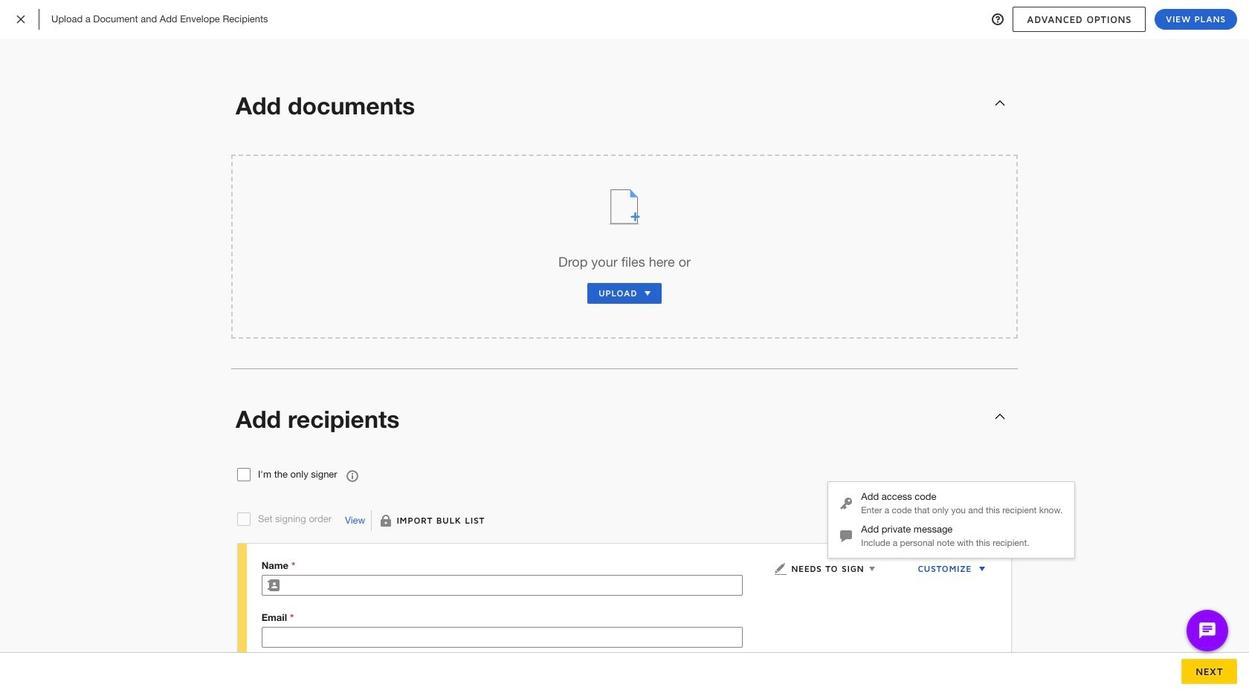 Task type: vqa. For each thing, say whether or not it's contained in the screenshot.
"Recipient action options, group 1" menu
yes



Task type: describe. For each thing, give the bounding box(es) containing it.
recipient action options, group 1 menu
[[828, 488, 1074, 553]]



Task type: locate. For each thing, give the bounding box(es) containing it.
None text field
[[262, 628, 742, 648]]

None text field
[[284, 576, 742, 596]]



